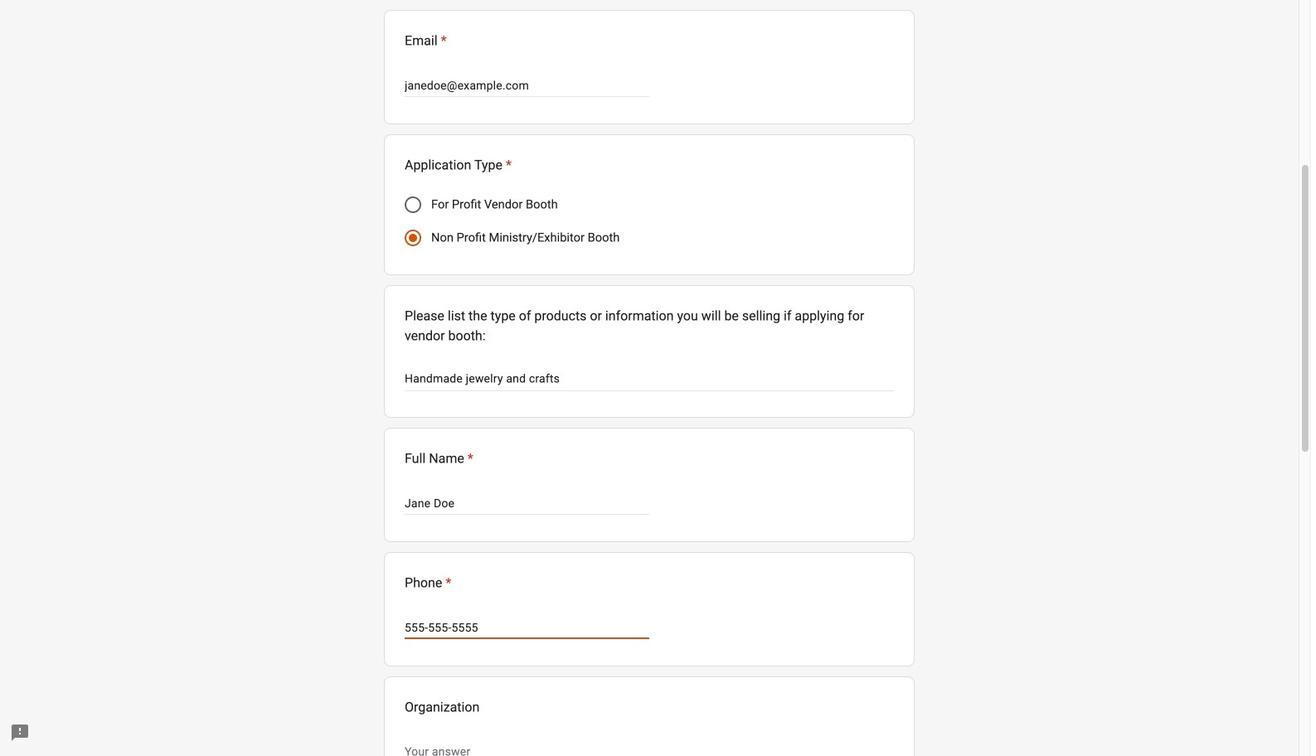 Task type: locate. For each thing, give the bounding box(es) containing it.
list item
[[384, 10, 915, 124]]

None text field
[[405, 371, 894, 391], [405, 494, 649, 513], [405, 618, 649, 638], [405, 742, 649, 756], [405, 371, 894, 391], [405, 494, 649, 513], [405, 618, 649, 638], [405, 742, 649, 756]]

list
[[384, 10, 915, 756]]

Your email email field
[[405, 75, 649, 95]]

required question element for 4th heading from the bottom
[[438, 31, 447, 51]]

required question element
[[438, 31, 447, 51], [503, 155, 512, 175], [464, 449, 474, 469], [442, 573, 452, 593]]

2 heading from the top
[[405, 155, 512, 175]]

required question element for 4th heading from the top of the page
[[442, 573, 452, 593]]

Non Profit Ministry/Exhibitor Booth radio
[[405, 230, 421, 246]]

required question element for 2nd heading from the bottom
[[464, 449, 474, 469]]

4 heading from the top
[[405, 573, 452, 593]]

heading
[[405, 31, 894, 51], [405, 155, 512, 175], [405, 449, 474, 469], [405, 573, 452, 593]]

report a problem to google image
[[10, 723, 30, 743]]

3 heading from the top
[[405, 449, 474, 469]]



Task type: vqa. For each thing, say whether or not it's contained in the screenshot.
More actions. Popup button. icon related to Last Opened By Me Aug 1, 2023 element
no



Task type: describe. For each thing, give the bounding box(es) containing it.
1 heading from the top
[[405, 31, 894, 51]]

for profit vendor booth image
[[405, 197, 421, 213]]

required question element for 2nd heading from the top of the page
[[503, 155, 512, 175]]

For Profit Vendor Booth radio
[[405, 197, 421, 213]]

non profit ministry/exhibitor booth image
[[409, 234, 417, 242]]



